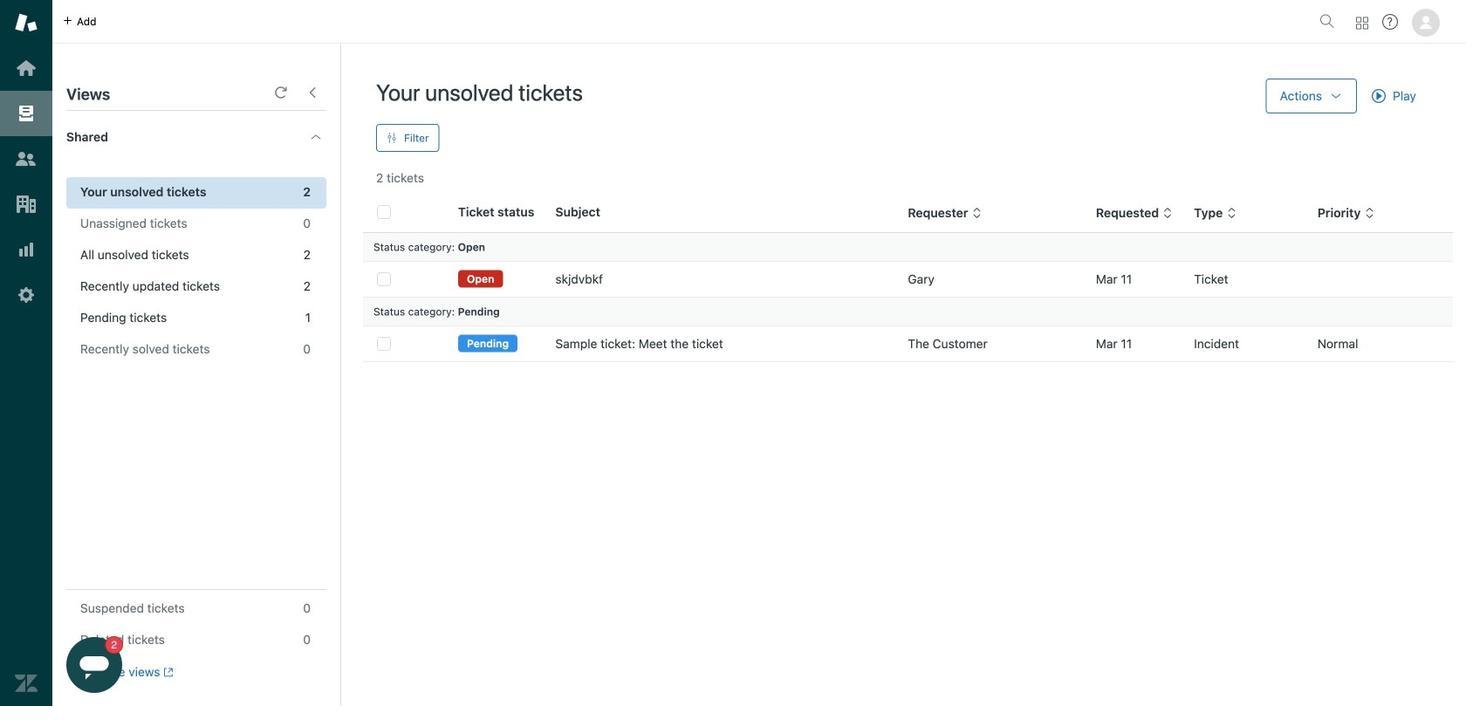 Task type: describe. For each thing, give the bounding box(es) containing it.
get started image
[[15, 57, 38, 79]]

1 row from the top
[[363, 261, 1453, 297]]

reporting image
[[15, 238, 38, 261]]

zendesk image
[[15, 672, 38, 695]]

get help image
[[1383, 14, 1398, 30]]

2 row from the top
[[363, 326, 1453, 362]]

opens in a new tab image
[[160, 667, 174, 677]]



Task type: vqa. For each thing, say whether or not it's contained in the screenshot.
Admin image
yes



Task type: locate. For each thing, give the bounding box(es) containing it.
organizations image
[[15, 193, 38, 216]]

main element
[[0, 0, 52, 706]]

1 vertical spatial row
[[363, 326, 1453, 362]]

row
[[363, 261, 1453, 297], [363, 326, 1453, 362]]

customers image
[[15, 148, 38, 170]]

hide panel views image
[[305, 86, 319, 99]]

admin image
[[15, 284, 38, 306]]

zendesk support image
[[15, 11, 38, 34]]

views image
[[15, 102, 38, 125]]

refresh views pane image
[[274, 86, 288, 99]]

zendesk products image
[[1356, 17, 1369, 29]]

heading
[[52, 111, 340, 163]]

0 vertical spatial row
[[363, 261, 1453, 297]]



